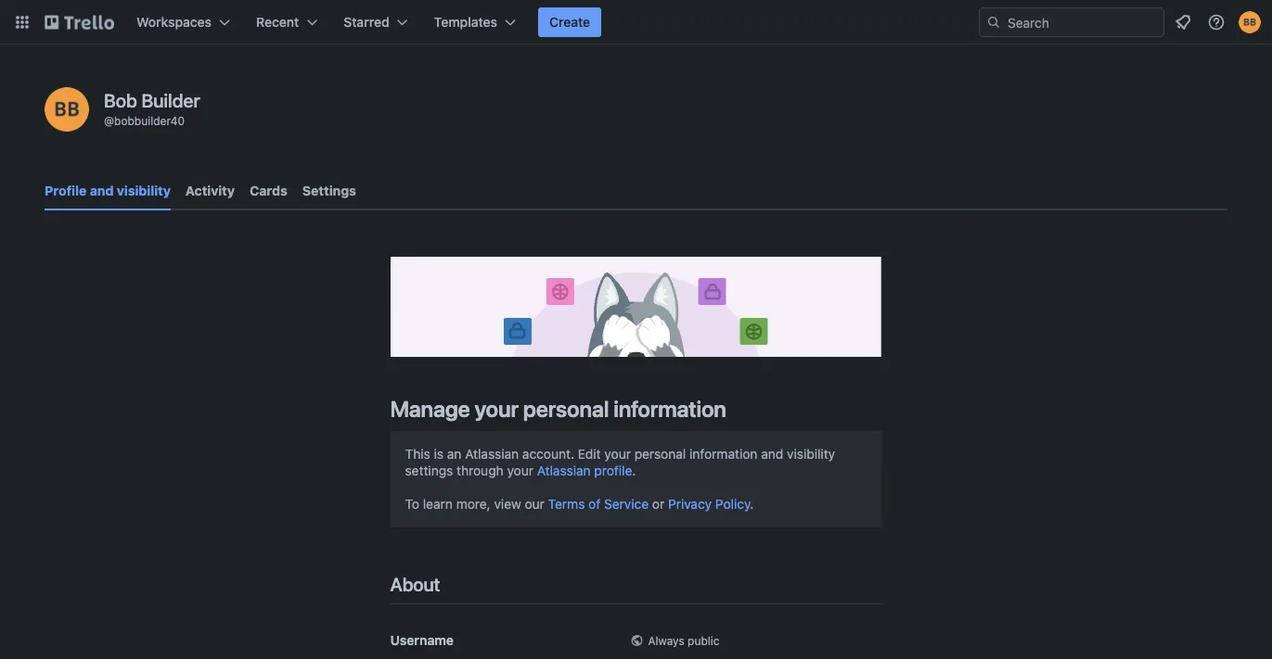 Task type: vqa. For each thing, say whether or not it's contained in the screenshot.
Greg Robinson (gregrobinson96) ICON at right top
no



Task type: locate. For each thing, give the bounding box(es) containing it.
.
[[633, 463, 636, 479], [750, 497, 754, 512]]

information
[[614, 396, 727, 422], [690, 447, 758, 462]]

1 vertical spatial personal
[[635, 447, 686, 462]]

your down account. at the bottom left of page
[[507, 463, 534, 479]]

recent
[[256, 14, 299, 30]]

bob
[[104, 89, 137, 111]]

activity
[[186, 183, 235, 199]]

0 vertical spatial atlassian
[[465, 447, 519, 462]]

recent button
[[245, 7, 329, 37]]

0 notifications image
[[1172, 11, 1195, 33]]

always public
[[648, 635, 720, 648]]

1 vertical spatial atlassian
[[537, 463, 591, 479]]

back to home image
[[45, 7, 114, 37]]

account.
[[523, 447, 575, 462]]

your up the through
[[475, 396, 519, 422]]

Search field
[[1002, 8, 1164, 36]]

this
[[405, 447, 431, 462]]

information inside this is an atlassian account. edit your personal information and visibility settings through your
[[690, 447, 758, 462]]

cards
[[250, 183, 288, 199]]

atlassian down account. at the bottom left of page
[[537, 463, 591, 479]]

edit
[[578, 447, 601, 462]]

1 horizontal spatial bob builder (bobbuilder40) image
[[1239, 11, 1262, 33]]

. up service
[[633, 463, 636, 479]]

activity link
[[186, 175, 235, 208]]

1 vertical spatial your
[[605, 447, 631, 462]]

0 vertical spatial .
[[633, 463, 636, 479]]

our
[[525, 497, 545, 512]]

your
[[475, 396, 519, 422], [605, 447, 631, 462], [507, 463, 534, 479]]

0 horizontal spatial personal
[[523, 396, 609, 422]]

bob builder (bobbuilder40) image right open information menu icon
[[1239, 11, 1262, 33]]

terms of service link
[[548, 497, 649, 512]]

0 horizontal spatial .
[[633, 463, 636, 479]]

0 horizontal spatial atlassian
[[465, 447, 519, 462]]

settings
[[405, 463, 453, 479]]

1 horizontal spatial .
[[750, 497, 754, 512]]

bob builder (bobbuilder40) image left @
[[45, 87, 89, 132]]

1 vertical spatial bob builder (bobbuilder40) image
[[45, 87, 89, 132]]

0 vertical spatial visibility
[[117, 183, 171, 199]]

1 vertical spatial and
[[761, 447, 784, 462]]

atlassian up the through
[[465, 447, 519, 462]]

bob builder (bobbuilder40) image
[[1239, 11, 1262, 33], [45, 87, 89, 132]]

1 vertical spatial information
[[690, 447, 758, 462]]

profile and visibility
[[45, 183, 171, 199]]

this is an atlassian account. edit your personal information and visibility settings through your
[[405, 447, 836, 479]]

personal up account. at the bottom left of page
[[523, 396, 609, 422]]

information up policy
[[690, 447, 758, 462]]

. right the privacy
[[750, 497, 754, 512]]

1 horizontal spatial personal
[[635, 447, 686, 462]]

templates
[[434, 14, 498, 30]]

username
[[390, 633, 454, 649]]

0 horizontal spatial bob builder (bobbuilder40) image
[[45, 87, 89, 132]]

atlassian
[[465, 447, 519, 462], [537, 463, 591, 479]]

0 horizontal spatial and
[[90, 183, 114, 199]]

always
[[648, 635, 685, 648]]

personal up or
[[635, 447, 686, 462]]

policy
[[716, 497, 750, 512]]

1 horizontal spatial visibility
[[787, 447, 836, 462]]

0 vertical spatial bob builder (bobbuilder40) image
[[1239, 11, 1262, 33]]

profile
[[45, 183, 87, 199]]

atlassian profile link
[[537, 463, 633, 479]]

visibility
[[117, 183, 171, 199], [787, 447, 836, 462]]

personal
[[523, 396, 609, 422], [635, 447, 686, 462]]

workspaces
[[136, 14, 212, 30]]

0 vertical spatial and
[[90, 183, 114, 199]]

2 vertical spatial your
[[507, 463, 534, 479]]

and
[[90, 183, 114, 199], [761, 447, 784, 462]]

0 vertical spatial information
[[614, 396, 727, 422]]

learn
[[423, 497, 453, 512]]

your up profile
[[605, 447, 631, 462]]

manage your personal information
[[390, 396, 727, 422]]

templates button
[[423, 7, 527, 37]]

. inside . to learn more, view our
[[633, 463, 636, 479]]

1 horizontal spatial atlassian
[[537, 463, 591, 479]]

information up this is an atlassian account. edit your personal information and visibility settings through your
[[614, 396, 727, 422]]

create
[[550, 14, 591, 30]]

builder
[[142, 89, 200, 111]]

1 vertical spatial visibility
[[787, 447, 836, 462]]

1 horizontal spatial and
[[761, 447, 784, 462]]



Task type: describe. For each thing, give the bounding box(es) containing it.
view
[[494, 497, 521, 512]]

through
[[457, 463, 504, 479]]

personal inside this is an atlassian account. edit your personal information and visibility settings through your
[[635, 447, 686, 462]]

terms
[[548, 497, 585, 512]]

starred button
[[333, 7, 419, 37]]

privacy
[[668, 497, 712, 512]]

0 vertical spatial personal
[[523, 396, 609, 422]]

primary element
[[0, 0, 1273, 45]]

privacy policy link
[[668, 497, 750, 512]]

1 vertical spatial .
[[750, 497, 754, 512]]

search image
[[987, 15, 1002, 30]]

and inside this is an atlassian account. edit your personal information and visibility settings through your
[[761, 447, 784, 462]]

or
[[653, 497, 665, 512]]

profile and visibility link
[[45, 175, 171, 211]]

visibility inside this is an atlassian account. edit your personal information and visibility settings through your
[[787, 447, 836, 462]]

profile
[[594, 463, 633, 479]]

about
[[390, 573, 440, 595]]

an
[[447, 447, 462, 462]]

settings link
[[302, 175, 356, 208]]

atlassian profile
[[537, 463, 633, 479]]

public
[[688, 635, 720, 648]]

open information menu image
[[1208, 13, 1226, 32]]

to
[[405, 497, 420, 512]]

cards link
[[250, 175, 288, 208]]

of
[[589, 497, 601, 512]]

manage
[[390, 396, 470, 422]]

settings
[[302, 183, 356, 199]]

service
[[604, 497, 649, 512]]

is
[[434, 447, 444, 462]]

create button
[[538, 7, 602, 37]]

bob builder @ bobbuilder40
[[104, 89, 200, 127]]

atlassian inside this is an atlassian account. edit your personal information and visibility settings through your
[[465, 447, 519, 462]]

terms of service or privacy policy .
[[548, 497, 754, 512]]

0 horizontal spatial visibility
[[117, 183, 171, 199]]

. to learn more, view our
[[405, 463, 636, 512]]

starred
[[344, 14, 390, 30]]

@
[[104, 114, 114, 127]]

workspaces button
[[125, 7, 241, 37]]

0 vertical spatial your
[[475, 396, 519, 422]]

more,
[[456, 497, 491, 512]]

bobbuilder40
[[114, 114, 185, 127]]



